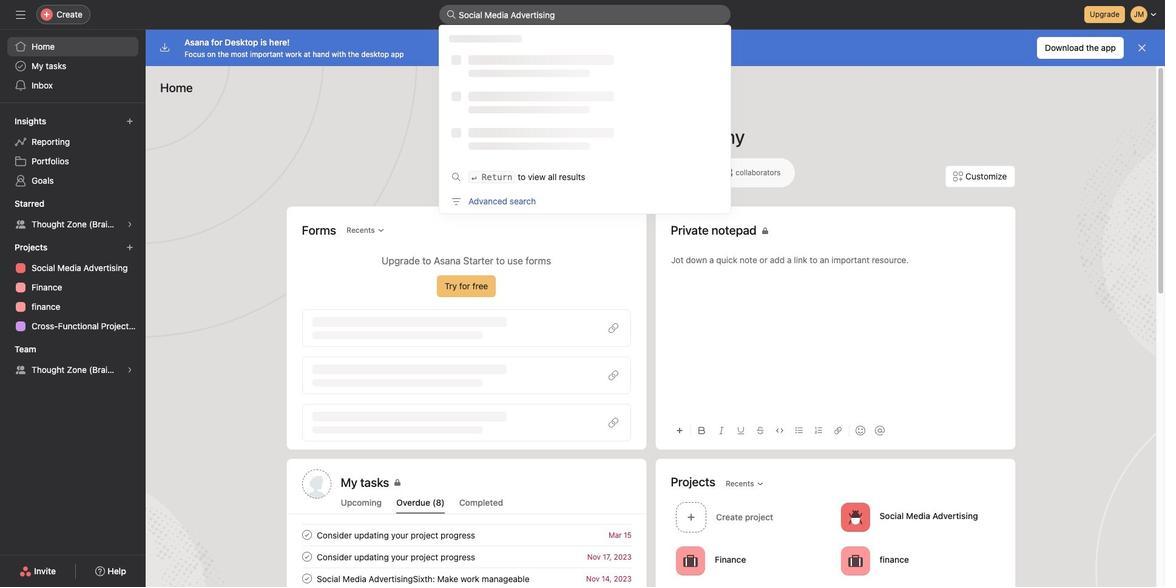 Task type: describe. For each thing, give the bounding box(es) containing it.
2 mark complete image from the top
[[299, 550, 314, 564]]

at mention image
[[875, 426, 884, 436]]

see details, thought zone (brainstorm space) image for teams element
[[126, 367, 134, 374]]

insights element
[[0, 110, 146, 193]]

strikethrough image
[[756, 427, 764, 434]]

global element
[[0, 30, 146, 103]]

prominent image
[[447, 10, 456, 19]]

see details, thought zone (brainstorm space) image for starred element
[[126, 221, 134, 228]]

underline image
[[737, 427, 744, 434]]

code image
[[776, 427, 783, 434]]

italics image
[[718, 427, 725, 434]]

new project or portfolio image
[[126, 244, 134, 251]]

new insights image
[[126, 118, 134, 125]]

add profile photo image
[[302, 470, 331, 499]]

2 briefcase image from the left
[[848, 554, 862, 568]]

2 mark complete checkbox from the top
[[299, 572, 314, 586]]



Task type: locate. For each thing, give the bounding box(es) containing it.
1 vertical spatial mark complete checkbox
[[299, 572, 314, 586]]

teams element
[[0, 339, 146, 382]]

1 mark complete image from the top
[[299, 528, 314, 542]]

dismiss image
[[1137, 43, 1147, 53]]

bulleted list image
[[795, 427, 803, 434]]

bold image
[[698, 427, 705, 434]]

1 vertical spatial mark complete image
[[299, 550, 314, 564]]

toolbar
[[671, 417, 1000, 444]]

hide sidebar image
[[16, 10, 25, 19]]

see details, thought zone (brainstorm space) image inside starred element
[[126, 221, 134, 228]]

1 briefcase image from the left
[[683, 554, 698, 568]]

3 mark complete image from the top
[[299, 572, 314, 586]]

list item
[[671, 499, 836, 536], [287, 524, 646, 546], [287, 546, 646, 568], [287, 568, 646, 587]]

1 vertical spatial see details, thought zone (brainstorm space) image
[[126, 367, 134, 374]]

mark complete image
[[299, 528, 314, 542], [299, 550, 314, 564], [299, 572, 314, 586]]

1 horizontal spatial briefcase image
[[848, 554, 862, 568]]

starred element
[[0, 193, 146, 237]]

0 vertical spatial mark complete image
[[299, 528, 314, 542]]

see details, thought zone (brainstorm space) image
[[126, 221, 134, 228], [126, 367, 134, 374]]

briefcase image
[[683, 554, 698, 568], [848, 554, 862, 568]]

1 mark complete checkbox from the top
[[299, 550, 314, 564]]

None field
[[439, 5, 731, 24]]

Search tasks, projects, and more text field
[[439, 5, 731, 24]]

numbered list image
[[815, 427, 822, 434]]

0 vertical spatial mark complete checkbox
[[299, 550, 314, 564]]

projects element
[[0, 237, 146, 339]]

2 vertical spatial mark complete image
[[299, 572, 314, 586]]

bug image
[[848, 510, 862, 525]]

1 see details, thought zone (brainstorm space) image from the top
[[126, 221, 134, 228]]

Mark complete checkbox
[[299, 550, 314, 564], [299, 572, 314, 586]]

Mark complete checkbox
[[299, 528, 314, 542]]

see details, thought zone (brainstorm space) image inside teams element
[[126, 367, 134, 374]]

link image
[[834, 427, 841, 434]]

2 see details, thought zone (brainstorm space) image from the top
[[126, 367, 134, 374]]

0 vertical spatial see details, thought zone (brainstorm space) image
[[126, 221, 134, 228]]

insert an object image
[[676, 427, 683, 434]]

0 horizontal spatial briefcase image
[[683, 554, 698, 568]]



Task type: vqa. For each thing, say whether or not it's contained in the screenshot.
Copy
no



